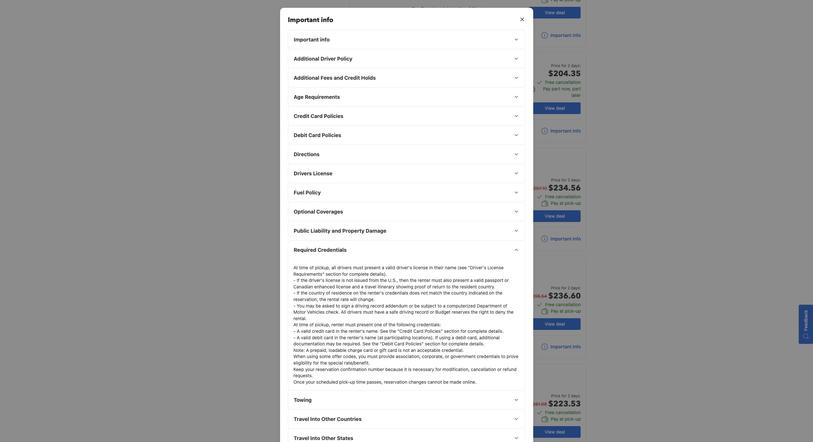 Task type: locate. For each thing, give the bounding box(es) containing it.
3 product card group from the top
[[349, 148, 587, 251]]

up for $234.56
[[576, 201, 581, 206]]

0 vertical spatial drivers
[[337, 265, 352, 271]]

0 vertical spatial pay at pick-up
[[551, 201, 581, 206]]

pickup, up credit
[[315, 323, 330, 328]]

san down 1 large bag
[[412, 426, 420, 432]]

1 vertical spatial time
[[299, 323, 308, 328]]

travel into other states button
[[288, 430, 525, 443]]

pay inside "pay part now, part later"
[[543, 86, 551, 92]]

2 inside price for 2 days: $295.54 $236.60
[[568, 286, 570, 291]]

or left gift
[[374, 348, 378, 354]]

important info for 1st important info button
[[551, 32, 581, 38]]

complete up the card,
[[468, 329, 487, 334]]

pay at pick-up down $236.60
[[551, 309, 581, 314]]

1 horizontal spatial policy
[[337, 56, 352, 62]]

policies" up an
[[406, 342, 424, 347]]

important info for 3rd important info button from the top
[[551, 236, 581, 242]]

0 vertical spatial automatic
[[477, 181, 498, 186]]

1 horizontal spatial may
[[326, 342, 335, 347]]

2 5 seats from the top
[[420, 289, 435, 294]]

holds
[[361, 75, 376, 81]]

3 price from the top
[[551, 286, 561, 291]]

up for $236.60
[[576, 309, 581, 314]]

free for $261.98
[[545, 411, 555, 416]]

5 seats
[[420, 181, 435, 186], [420, 289, 435, 294]]

1 vertical spatial a
[[297, 335, 300, 341]]

your down requests.
[[306, 380, 315, 385]]

0 horizontal spatial on
[[353, 291, 359, 296]]

into for travel into other states
[[310, 436, 320, 442]]

3 san francisco international airport button from the top
[[412, 318, 487, 324]]

1 deal from the top
[[556, 10, 565, 15]]

time up the requirements"
[[299, 265, 308, 271]]

free cancellation
[[545, 80, 581, 85], [545, 194, 581, 200], [545, 302, 581, 308], [545, 411, 581, 416]]

computerized
[[447, 304, 476, 309]]

pay at pick-up for $234.56
[[551, 201, 581, 206]]

4 view deal from the top
[[545, 322, 565, 327]]

1 product card group from the top
[[349, 0, 587, 47]]

pay for $204.35
[[543, 86, 551, 92]]

1 vertical spatial using
[[307, 354, 318, 360]]

part
[[552, 86, 561, 92], [573, 86, 581, 92]]

2 bus from the top
[[426, 325, 433, 330]]

into
[[310, 417, 320, 423], [310, 436, 320, 442]]

2 san francisco international airport button from the top
[[412, 102, 487, 107]]

for up $234.56
[[562, 178, 567, 183]]

one
[[374, 323, 382, 328]]

additional for additional driver policy
[[294, 56, 319, 62]]

1 vertical spatial in
[[336, 329, 339, 334]]

or inside compact ford fiesta or similar
[[463, 384, 467, 389]]

2 - from the top
[[293, 291, 296, 296]]

2 horizontal spatial section
[[444, 329, 460, 334]]

at down $236.60
[[560, 309, 564, 314]]

1 pay at pick-up from the top
[[551, 201, 581, 206]]

and
[[334, 75, 343, 81], [332, 228, 341, 234], [352, 284, 360, 290]]

cancellation down the $223.53
[[556, 411, 581, 416]]

0 horizontal spatial debit
[[312, 335, 323, 341]]

0 vertical spatial is
[[342, 278, 345, 284]]

0 vertical spatial at
[[560, 201, 564, 206]]

important info inside dropdown button
[[294, 37, 330, 43]]

1 horizontal spatial credentials
[[477, 354, 500, 360]]

drivers right all
[[337, 265, 352, 271]]

1 vertical spatial and
[[332, 228, 341, 234]]

2 days: from the top
[[571, 178, 581, 183]]

if
[[297, 278, 300, 284], [297, 291, 300, 296], [435, 335, 438, 341]]

1 vertical spatial shuttle
[[412, 325, 425, 330]]

1 international from the top
[[443, 6, 471, 11]]

of up credit
[[310, 323, 314, 328]]

unlimited up credentials:
[[420, 307, 440, 312]]

shuttle
[[412, 217, 425, 222], [412, 325, 425, 330]]

info for first important info button from the bottom of the page
[[573, 345, 581, 350]]

debit left the card,
[[455, 335, 466, 341]]

days: inside price for 2 days: $295.54 $236.60
[[571, 286, 581, 291]]

airport inside san francisco international airport shuttle bus
[[472, 318, 487, 323]]

pay at pick-up down the $223.53
[[551, 417, 581, 423]]

1 small bag
[[477, 406, 501, 411]]

1 horizontal spatial part
[[573, 86, 581, 92]]

0 horizontal spatial bag
[[436, 406, 444, 411]]

1 at from the top
[[560, 201, 564, 206]]

"driver's
[[468, 265, 486, 271]]

at for $223.53
[[560, 417, 564, 423]]

1 vertical spatial policies
[[322, 133, 341, 138]]

1 mileage from the top
[[441, 199, 457, 204]]

bag right small
[[493, 406, 501, 411]]

0 horizontal spatial similar
[[468, 384, 480, 389]]

view deal button for $204.35
[[529, 103, 581, 114]]

pay at pick-up
[[551, 201, 581, 206], [551, 309, 581, 314], [551, 417, 581, 423]]

0 vertical spatial credit
[[344, 75, 360, 81]]

2 product card group from the top
[[349, 52, 587, 143]]

2 horizontal spatial is
[[408, 367, 412, 373]]

a down will
[[351, 304, 354, 309]]

1 vertical spatial pay at pick-up
[[551, 309, 581, 314]]

important for 3rd important info button from the bottom
[[551, 128, 572, 134]]

offer
[[332, 354, 342, 360]]

similar
[[490, 276, 502, 281], [468, 384, 480, 389]]

0 horizontal spatial license
[[313, 171, 332, 177]]

subject
[[421, 304, 436, 309]]

license up intermediate
[[413, 265, 428, 271]]

2 free cancellation from the top
[[545, 194, 581, 200]]

similar for intermediate
[[490, 276, 502, 281]]

2 vertical spatial section
[[425, 342, 440, 347]]

credit left holds
[[344, 75, 360, 81]]

francisco for first san francisco international airport button from the bottom
[[421, 426, 442, 432]]

for inside the price for 2 days: $204.35
[[562, 63, 567, 68]]

using down san francisco international airport shuttle bus
[[439, 335, 451, 341]]

1 - from the top
[[293, 278, 296, 284]]

0 vertical spatial mileage
[[441, 199, 457, 204]]

1 2 from the top
[[568, 63, 570, 68]]

view deal button for $261.98
[[529, 427, 581, 439]]

for down reserves
[[461, 329, 467, 334]]

renter's
[[368, 291, 384, 296], [349, 329, 365, 334], [347, 335, 364, 341]]

2 vertical spatial complete
[[449, 342, 468, 347]]

in
[[429, 265, 433, 271], [336, 329, 339, 334], [334, 335, 338, 341]]

2 vertical spatial san francisco international airport
[[412, 426, 487, 432]]

0 vertical spatial reservation
[[316, 367, 339, 373]]

0 vertical spatial record
[[370, 304, 384, 309]]

1 on from the left
[[353, 291, 359, 296]]

special
[[328, 361, 343, 366]]

scheduled
[[316, 380, 338, 385]]

2 san from the top
[[412, 102, 420, 107]]

travel into other countries button
[[288, 411, 525, 429]]

san up ""credit" at bottom
[[412, 318, 420, 323]]

a up resident
[[470, 278, 473, 284]]

cancellation
[[556, 80, 581, 85], [556, 194, 581, 200], [556, 302, 581, 308], [471, 367, 496, 373], [556, 411, 581, 416]]

1 left large
[[420, 406, 422, 411]]

1 large bag
[[420, 406, 444, 411]]

4 san francisco international airport button from the top
[[412, 426, 487, 432]]

valid up the 'u.s.,' on the bottom
[[386, 265, 395, 271]]

driving down addendum
[[400, 310, 414, 315]]

5 right does
[[420, 289, 423, 294]]

or down does
[[409, 304, 413, 309]]

pay for $257.10
[[551, 201, 559, 206]]

1 vertical spatial credentials
[[477, 354, 500, 360]]

2 vertical spatial if
[[435, 335, 438, 341]]

3 international from the top
[[443, 318, 471, 323]]

price up $234.56
[[551, 178, 561, 183]]

important info for first important info button from the bottom of the page
[[551, 345, 581, 350]]

5 view deal from the top
[[545, 430, 565, 436]]

1 travel from the top
[[294, 417, 309, 423]]

1 vertical spatial name
[[365, 335, 376, 341]]

pick- down $236.60
[[565, 309, 576, 314]]

2 for $204.35
[[568, 63, 570, 68]]

0 vertical spatial policies"
[[425, 329, 443, 334]]

credit
[[344, 75, 360, 81], [294, 113, 309, 119]]

4 san from the top
[[412, 426, 420, 432]]

not left issued
[[346, 278, 353, 284]]

2 up the $223.53
[[568, 394, 570, 399]]

1 other from the top
[[321, 417, 336, 423]]

compact
[[412, 382, 440, 391]]

2 automatic from the top
[[477, 289, 498, 294]]

up inside at time of pickup, all drivers must present a valid driver's license in their name (see "driver's license requirements" section for complete details). - if the driver's license is not issued from the u.s., then the renter must also present a valid passport or canadian enhanced license and a travel itinerary showing proof of return to the resident country. - if the country of residence on the renter's credentials does not match the country indicated on the reservation, the rental rate will change. - you may be asked to sign a driving record addendum or be subject to a computerized department of motor vehicles check.  all drivers must have a safe driving record or budget reserves the right to deny the rental. at time of pickup, renter must present one of the following credentials: - a valid credit card in the renter's name.  see the "credit card policies" section for complete details. - a valid debit card in the renter's name (at participating locations).  if using a debit card, additional documentation may be required.  see the "debit card policies" section for complete details. note:  a prepaid, loadable charge card or gift card is not an acceptable credential. when using some offer codes, you must provide association, corporate, or government credentials to prove eligibility for the special rate/benefit. keep your reservation confirmation number because it is necessary for modification, cancellation or refund requests. once your scheduled pick-up time passes, reservation changes cannot be made online.
[[350, 380, 355, 385]]

info for 3rd important info button from the top
[[573, 236, 581, 242]]

1 airport from the top
[[472, 6, 487, 11]]

unlimited mileage down match
[[420, 307, 457, 312]]

1 vertical spatial similar
[[468, 384, 480, 389]]

card,
[[467, 335, 478, 341]]

of right one
[[383, 323, 387, 328]]

0 vertical spatial into
[[310, 417, 320, 423]]

important for 1st important info button
[[551, 32, 572, 38]]

san inside san francisco international airport shuttle bus
[[412, 318, 420, 323]]

3 free from the top
[[545, 302, 555, 308]]

seats for $234.56
[[424, 181, 435, 186]]

3 airport from the top
[[472, 318, 487, 323]]

0 vertical spatial credentials
[[385, 291, 408, 296]]

1 vertical spatial present
[[453, 278, 469, 284]]

4 airport from the top
[[472, 426, 487, 432]]

2 for $257.10
[[568, 178, 570, 183]]

1 free cancellation from the top
[[545, 80, 581, 85]]

0 horizontal spatial country
[[309, 291, 325, 296]]

3 important info button from the top
[[542, 236, 581, 243]]

change.
[[358, 297, 375, 303]]

up down confirmation in the left bottom of the page
[[350, 380, 355, 385]]

days: for $261.98
[[571, 394, 581, 399]]

days: inside price for 2 days: $257.10 $234.56
[[571, 178, 581, 183]]

0 vertical spatial similar
[[490, 276, 502, 281]]

view deal for $295.54
[[545, 322, 565, 327]]

cancellation up now,
[[556, 80, 581, 85]]

important for first important info button from the bottom of the page
[[551, 345, 572, 350]]

0 vertical spatial may
[[306, 304, 314, 309]]

travel into other countries
[[294, 417, 362, 423]]

- up canadian
[[293, 278, 296, 284]]

1 vertical spatial at
[[560, 309, 564, 314]]

requirements"
[[293, 272, 324, 277]]

addendum
[[385, 304, 408, 309]]

pick- inside at time of pickup, all drivers must present a valid driver's license in their name (see "driver's license requirements" section for complete details). - if the driver's license is not issued from the u.s., then the renter must also present a valid passport or canadian enhanced license and a travel itinerary showing proof of return to the resident country. - if the country of residence on the renter's credentials does not match the country indicated on the reservation, the rental rate will change. - you may be asked to sign a driving record addendum or be subject to a computerized department of motor vehicles check.  all drivers must have a safe driving record or budget reserves the right to deny the rental. at time of pickup, renter must present one of the following credentials: - a valid credit card in the renter's name.  see the "credit card policies" section for complete details. - a valid debit card in the renter's name (at participating locations).  if using a debit card, additional documentation may be required.  see the "debit card policies" section for complete details. note:  a prepaid, loadable charge card or gift card is not an acceptable credential. when using some offer codes, you must provide association, corporate, or government credentials to prove eligibility for the special rate/benefit. keep your reservation confirmation number because it is necessary for modification, cancellation or refund requests. once your scheduled pick-up time passes, reservation changes cannot be made online.
[[339, 380, 350, 385]]

days: up the $223.53
[[571, 394, 581, 399]]

unlimited
[[420, 199, 440, 204], [420, 307, 440, 312]]

2 important info button from the top
[[542, 128, 581, 134]]

debit down credit
[[312, 335, 323, 341]]

0 vertical spatial shuttle
[[412, 217, 425, 222]]

additional for additional fees and credit holds
[[294, 75, 319, 81]]

of right proof
[[427, 284, 431, 290]]

pickup, left all
[[315, 265, 330, 271]]

up down $234.56
[[576, 201, 581, 206]]

to down department
[[490, 310, 494, 315]]

4 2 from the top
[[568, 394, 570, 399]]

chevrolet
[[454, 276, 472, 281]]

3 days: from the top
[[571, 286, 581, 291]]

may up loadable
[[326, 342, 335, 347]]

time left passes, at the left of the page
[[356, 380, 366, 385]]

pay down price for 2 days: $295.54 $236.60
[[551, 309, 559, 314]]

important
[[288, 16, 319, 24], [551, 32, 572, 38], [294, 37, 319, 43], [551, 128, 572, 134], [551, 236, 572, 242], [551, 345, 572, 350]]

1 horizontal spatial record
[[415, 310, 429, 315]]

and right fees on the top left of the page
[[334, 75, 343, 81]]

or down credential.
[[445, 354, 449, 360]]

1 vertical spatial driving
[[400, 310, 414, 315]]

0 vertical spatial renter
[[418, 278, 431, 284]]

deal for $261.98
[[556, 430, 565, 436]]

1 vertical spatial not
[[421, 291, 428, 296]]

1 into from the top
[[310, 417, 320, 423]]

1 days: from the top
[[571, 63, 581, 68]]

1 vertical spatial pickup,
[[315, 323, 330, 328]]

is up association, at the bottom of page
[[398, 348, 402, 354]]

free cancellation down $234.56
[[545, 194, 581, 200]]

san for first san francisco international airport button from the bottom
[[412, 426, 420, 432]]

0 horizontal spatial using
[[307, 354, 318, 360]]

for inside price for 2 days: $295.54 $236.60
[[562, 286, 567, 291]]

card
[[325, 329, 335, 334], [324, 335, 333, 341], [363, 348, 373, 354], [388, 348, 397, 354]]

5 deal from the top
[[556, 430, 565, 436]]

2 at from the top
[[293, 323, 298, 328]]

3 at from the top
[[560, 417, 564, 423]]

view deal for $257.10
[[545, 214, 565, 219]]

view deal for $261.98
[[545, 430, 565, 436]]

pick- for $236.60
[[565, 309, 576, 314]]

credit inside credit card policies dropdown button
[[294, 113, 309, 119]]

similar inside intermediate chevrolet cruze or similar
[[490, 276, 502, 281]]

view for $204.35
[[545, 106, 555, 111]]

1 vertical spatial at
[[293, 323, 298, 328]]

credit up debit
[[294, 113, 309, 119]]

of
[[310, 265, 314, 271], [427, 284, 431, 290], [326, 291, 330, 296], [503, 304, 507, 309], [310, 323, 314, 328], [383, 323, 387, 328]]

their
[[434, 265, 444, 271]]

1 bag from the left
[[436, 406, 444, 411]]

because
[[385, 367, 403, 373]]

2 inside price for 2 days: $261.98 $223.53
[[568, 394, 570, 399]]

up
[[576, 201, 581, 206], [576, 309, 581, 314], [350, 380, 355, 385], [576, 417, 581, 423]]

similar inside compact ford fiesta or similar
[[468, 384, 480, 389]]

3 view from the top
[[545, 214, 555, 219]]

codes,
[[343, 354, 357, 360]]

1 san from the top
[[412, 6, 420, 11]]

additional fees and credit holds
[[294, 75, 376, 81]]

part left now,
[[552, 86, 561, 92]]

0 vertical spatial san francisco international airport
[[412, 6, 487, 11]]

0 vertical spatial other
[[321, 417, 336, 423]]

0 horizontal spatial policies"
[[406, 342, 424, 347]]

credentials down additional
[[477, 354, 500, 360]]

price for $261.98
[[551, 394, 561, 399]]

2 view deal from the top
[[545, 106, 565, 111]]

2 into from the top
[[310, 436, 320, 442]]

days: inside the price for 2 days: $204.35
[[571, 63, 581, 68]]

free for $257.10
[[545, 194, 555, 200]]

0 horizontal spatial driver's
[[309, 278, 324, 284]]

pick- down the $223.53
[[565, 417, 576, 423]]

days: up $236.60
[[571, 286, 581, 291]]

important inside dropdown button
[[294, 37, 319, 43]]

states
[[337, 436, 353, 442]]

price inside price for 2 days: $295.54 $236.60
[[551, 286, 561, 291]]

price inside price for 2 days: $257.10 $234.56
[[551, 178, 561, 183]]

international for third san francisco international airport button from the bottom of the page
[[443, 102, 471, 107]]

1 for 1 large bag
[[420, 406, 422, 411]]

policies"
[[425, 329, 443, 334], [406, 342, 424, 347]]

airport for third san francisco international airport button from the bottom of the page
[[472, 102, 487, 107]]

1 additional from the top
[[294, 56, 319, 62]]

deal for $257.10
[[556, 214, 565, 219]]

4 product card group from the top
[[349, 256, 587, 359]]

1 horizontal spatial name
[[445, 265, 457, 271]]

airport for first san francisco international airport button from the bottom
[[472, 426, 487, 432]]

name down name. at the left bottom of the page
[[365, 335, 376, 341]]

drivers license button
[[288, 164, 525, 183]]

for up "$204.35"
[[562, 63, 567, 68]]

san down additional fees and credit holds dropdown button
[[412, 102, 420, 107]]

2 inside price for 2 days: $257.10 $234.56
[[568, 178, 570, 183]]

days: up $234.56
[[571, 178, 581, 183]]

note:
[[293, 348, 305, 354]]

price inside price for 2 days: $261.98 $223.53
[[551, 394, 561, 399]]

motor
[[293, 310, 306, 315]]

the
[[301, 278, 308, 284], [380, 278, 387, 284], [410, 278, 417, 284], [452, 284, 459, 290], [301, 291, 308, 296], [360, 291, 367, 296], [443, 291, 450, 296], [496, 291, 502, 296], [319, 297, 326, 303], [471, 310, 478, 315], [507, 310, 514, 315], [389, 323, 395, 328], [341, 329, 347, 334], [389, 329, 396, 334], [339, 335, 346, 341], [372, 342, 379, 347], [320, 361, 327, 366]]

not
[[346, 278, 353, 284], [421, 291, 428, 296], [403, 348, 410, 354]]

francisco inside san francisco international airport shuttle bus
[[421, 318, 442, 323]]

days:
[[571, 63, 581, 68], [571, 178, 581, 183], [571, 286, 581, 291], [571, 394, 581, 399]]

cancellation for $261.98
[[556, 411, 581, 416]]

pay for $261.98
[[551, 417, 559, 423]]

2 deal from the top
[[556, 106, 565, 111]]

drivers down sign
[[347, 310, 362, 315]]

2 view deal button from the top
[[529, 103, 581, 114]]

1 francisco from the top
[[421, 6, 442, 11]]

be left the made
[[443, 380, 449, 385]]

policy
[[337, 56, 352, 62], [306, 190, 321, 196]]

reservation
[[316, 367, 339, 373], [384, 380, 407, 385]]

or down subject
[[430, 310, 434, 315]]

policies for debit card policies
[[322, 133, 341, 138]]

1 seats from the top
[[424, 181, 435, 186]]

2 other from the top
[[321, 436, 336, 442]]

2 vertical spatial not
[[403, 348, 410, 354]]

license up passport
[[488, 265, 504, 271]]

1 automatic from the top
[[477, 181, 498, 186]]

price inside the price for 2 days: $204.35
[[551, 63, 561, 68]]

2 country from the left
[[451, 291, 467, 296]]

3 deal from the top
[[556, 214, 565, 219]]

2 san francisco international airport from the top
[[412, 102, 487, 107]]

0 vertical spatial bus
[[426, 217, 433, 222]]

is up residence
[[342, 278, 345, 284]]

is right it
[[408, 367, 412, 373]]

1 view deal button from the top
[[529, 7, 581, 19]]

1 vertical spatial license
[[326, 278, 340, 284]]

confirmation
[[340, 367, 367, 373]]

for up $236.60
[[562, 286, 567, 291]]

does
[[410, 291, 420, 296]]

5 down directions dropdown button
[[420, 181, 423, 186]]

1 1 from the left
[[420, 406, 422, 411]]

0 horizontal spatial section
[[326, 272, 341, 277]]

1 vertical spatial see
[[363, 342, 371, 347]]

san francisco international airport shuttle bus
[[412, 318, 487, 330]]

4 free from the top
[[545, 411, 555, 416]]

3 view deal button from the top
[[529, 211, 581, 222]]

product card group containing $223.53
[[349, 364, 587, 443]]

days: inside price for 2 days: $261.98 $223.53
[[571, 394, 581, 399]]

(at
[[378, 335, 383, 341]]

present up resident
[[453, 278, 469, 284]]

pay part now, part later
[[543, 86, 581, 98]]

2
[[568, 63, 570, 68], [568, 178, 570, 183], [568, 286, 570, 291], [568, 394, 570, 399]]

policies down credit card policies
[[322, 133, 341, 138]]

section
[[326, 272, 341, 277], [444, 329, 460, 334], [425, 342, 440, 347]]

2 pay at pick-up from the top
[[551, 309, 581, 314]]

product card group containing $234.56
[[349, 148, 587, 251]]

at down $234.56
[[560, 201, 564, 206]]

2 francisco from the top
[[421, 102, 442, 107]]

cancellation down $234.56
[[556, 194, 581, 200]]

5 for $236.60
[[420, 289, 423, 294]]

if right locations).
[[435, 335, 438, 341]]

of up the deny
[[503, 304, 507, 309]]

and inside at time of pickup, all drivers must present a valid driver's license in their name (see "driver's license requirements" section for complete details). - if the driver's license is not issued from the u.s., then the renter must also present a valid passport or canadian enhanced license and a travel itinerary showing proof of return to the resident country. - if the country of residence on the renter's credentials does not match the country indicated on the reservation, the rental rate will change. - you may be asked to sign a driving record addendum or be subject to a computerized department of motor vehicles check.  all drivers must have a safe driving record or budget reserves the right to deny the rental. at time of pickup, renter must present one of the following credentials: - a valid credit card in the renter's name.  see the "credit card policies" section for complete details. - a valid debit card in the renter's name (at participating locations).  if using a debit card, additional documentation may be required.  see the "debit card policies" section for complete details. note:  a prepaid, loadable charge card or gift card is not an acceptable credential. when using some offer codes, you must provide association, corporate, or government credentials to prove eligibility for the special rate/benefit. keep your reservation confirmation number because it is necessary for modification, cancellation or refund requests. once your scheduled pick-up time passes, reservation changes cannot be made online.
[[352, 284, 360, 290]]

renter down check.
[[332, 323, 344, 328]]

free cancellation for $295.54
[[545, 302, 581, 308]]

1 vertical spatial travel
[[294, 436, 309, 442]]

documentation
[[293, 342, 325, 347]]

3 2 from the top
[[568, 286, 570, 291]]

reserves
[[452, 310, 470, 315]]

deal for $295.54
[[556, 322, 565, 327]]

using down prepaid,
[[307, 354, 318, 360]]

2 shuttle from the top
[[412, 325, 425, 330]]

international for first san francisco international airport button from the bottom
[[443, 426, 471, 432]]

2 part from the left
[[573, 86, 581, 92]]

airport
[[472, 6, 487, 11], [472, 102, 487, 107], [472, 318, 487, 323], [472, 426, 487, 432]]

0 vertical spatial name
[[445, 265, 457, 271]]

resident
[[460, 284, 477, 290]]

policy right fuel
[[306, 190, 321, 196]]

1 vertical spatial mileage
[[441, 307, 457, 312]]

free cancellation down the $223.53
[[545, 411, 581, 416]]

shuttle down fuel policy dropdown button
[[412, 217, 425, 222]]

2 5 from the top
[[420, 289, 423, 294]]

0 horizontal spatial driving
[[355, 304, 369, 309]]

3 free cancellation from the top
[[545, 302, 581, 308]]

5 seats for $236.60
[[420, 289, 435, 294]]

2 inside the price for 2 days: $204.35
[[568, 63, 570, 68]]

view
[[545, 10, 555, 15], [545, 106, 555, 111], [545, 214, 555, 219], [545, 322, 555, 327], [545, 430, 555, 436]]

1 price from the top
[[551, 63, 561, 68]]

then
[[399, 278, 409, 284]]

travel for travel into other states
[[294, 436, 309, 442]]

you
[[358, 354, 366, 360]]

name
[[445, 265, 457, 271], [365, 335, 376, 341]]

view deal button for $257.10
[[529, 211, 581, 222]]

1 horizontal spatial license
[[488, 265, 504, 271]]

1 horizontal spatial similar
[[490, 276, 502, 281]]

price for 2 days: $257.10 $234.56
[[531, 178, 581, 194]]

liability
[[311, 228, 330, 234]]

drivers license
[[294, 171, 332, 177]]

1 vertical spatial may
[[326, 342, 335, 347]]

2 free from the top
[[545, 194, 555, 200]]

an
[[411, 348, 416, 354]]

1 5 seats from the top
[[420, 181, 435, 186]]

0 vertical spatial complete
[[349, 272, 369, 277]]

drivers
[[337, 265, 352, 271], [347, 310, 362, 315]]

2 travel from the top
[[294, 436, 309, 442]]

1 vertical spatial license
[[488, 265, 504, 271]]

product card group
[[349, 0, 587, 47], [349, 52, 587, 143], [349, 148, 587, 251], [349, 256, 587, 359], [349, 364, 587, 443]]

0 vertical spatial unlimited
[[420, 199, 440, 204]]

fuel
[[294, 190, 304, 196]]

reservation down special
[[316, 367, 339, 373]]

view deal
[[545, 10, 565, 15], [545, 106, 565, 111], [545, 214, 565, 219], [545, 322, 565, 327], [545, 430, 565, 436]]

free up "pay part now, part later" on the right of the page
[[545, 80, 555, 85]]

2 2 from the top
[[568, 178, 570, 183]]

if up canadian
[[297, 278, 300, 284]]

see
[[380, 329, 388, 334], [363, 342, 371, 347]]

5 view from the top
[[545, 430, 555, 436]]

1 horizontal spatial country
[[451, 291, 467, 296]]

1 pickup, from the top
[[315, 265, 330, 271]]

u.s.,
[[388, 278, 398, 284]]

price up $236.60
[[551, 286, 561, 291]]

return
[[433, 284, 445, 290]]

required credentials
[[294, 247, 347, 253]]

0 vertical spatial renter's
[[368, 291, 384, 296]]

1 horizontal spatial not
[[403, 348, 410, 354]]

free cancellation for $257.10
[[545, 194, 581, 200]]

view deal button for $295.54
[[529, 319, 581, 331]]

for inside price for 2 days: $257.10 $234.56
[[562, 178, 567, 183]]

0 vertical spatial details.
[[489, 329, 504, 334]]

details. down the card,
[[469, 342, 485, 347]]

and for fees
[[334, 75, 343, 81]]

pay down price for 2 days: $257.10 $234.56
[[551, 201, 559, 206]]

4 view deal button from the top
[[529, 319, 581, 331]]

san for third san francisco international airport button from the bottom of the page
[[412, 102, 420, 107]]

details. up additional
[[489, 329, 504, 334]]

view for $257.10
[[545, 214, 555, 219]]

0 vertical spatial and
[[334, 75, 343, 81]]

free cancellation up now,
[[545, 80, 581, 85]]

for up credential.
[[442, 342, 447, 347]]

2 international from the top
[[443, 102, 471, 107]]

$257.10
[[531, 186, 547, 191]]

airport for first san francisco international airport button from the top
[[472, 6, 487, 11]]

1 5 from the top
[[420, 181, 423, 186]]

4 international from the top
[[443, 426, 471, 432]]

to down also
[[447, 284, 451, 290]]

2 seats from the top
[[424, 289, 435, 294]]

1 horizontal spatial section
[[425, 342, 440, 347]]

0 horizontal spatial 1
[[420, 406, 422, 411]]

0 vertical spatial your
[[305, 367, 315, 373]]

0 vertical spatial travel
[[294, 417, 309, 423]]

pay
[[543, 86, 551, 92], [551, 201, 559, 206], [551, 309, 559, 314], [551, 417, 559, 423]]

renter up proof
[[418, 278, 431, 284]]

days: for $257.10
[[571, 178, 581, 183]]

1 debit from the left
[[312, 335, 323, 341]]

4 view from the top
[[545, 322, 555, 327]]

must
[[353, 265, 363, 271], [432, 278, 442, 284], [363, 310, 373, 315], [345, 323, 356, 328], [367, 354, 378, 360]]

2 at from the top
[[560, 309, 564, 314]]

2 1 from the left
[[477, 406, 479, 411]]

driving
[[355, 304, 369, 309], [400, 310, 414, 315]]

your
[[305, 367, 315, 373], [306, 380, 315, 385]]



Task type: describe. For each thing, give the bounding box(es) containing it.
1 san francisco international airport from the top
[[412, 6, 487, 11]]

corporate,
[[422, 354, 444, 360]]

be left subject
[[415, 304, 420, 309]]

"credit
[[397, 329, 412, 334]]

other for states
[[321, 436, 336, 442]]

up for $223.53
[[576, 417, 581, 423]]

1 horizontal spatial renter
[[418, 278, 431, 284]]

2 unlimited from the top
[[420, 307, 440, 312]]

supplied by rc - avis image
[[355, 343, 375, 352]]

product card group containing $236.60
[[349, 256, 587, 359]]

1 country from the left
[[309, 291, 325, 296]]

government
[[451, 354, 476, 360]]

0 horizontal spatial not
[[346, 278, 353, 284]]

1 horizontal spatial using
[[439, 335, 451, 341]]

license inside dropdown button
[[313, 171, 332, 177]]

1 vertical spatial driver's
[[309, 278, 324, 284]]

rental.
[[293, 316, 307, 322]]

debit card policies
[[294, 133, 341, 138]]

view deal for $204.35
[[545, 106, 565, 111]]

a up credential.
[[452, 335, 454, 341]]

prove
[[507, 354, 519, 360]]

2 vertical spatial in
[[334, 335, 338, 341]]

1 shuttle from the top
[[412, 217, 425, 222]]

view for $261.98
[[545, 430, 555, 436]]

card up provide
[[388, 348, 397, 354]]

of up the requirements"
[[310, 265, 314, 271]]

must right you
[[367, 354, 378, 360]]

credentials
[[318, 247, 347, 253]]

will
[[350, 297, 357, 303]]

international inside san francisco international airport shuttle bus
[[443, 318, 471, 323]]

other for countries
[[321, 417, 336, 423]]

2 unlimited mileage from the top
[[420, 307, 457, 312]]

international for first san francisco international airport button from the top
[[443, 6, 471, 11]]

0 vertical spatial a
[[297, 329, 300, 334]]

modification,
[[443, 367, 470, 373]]

2 vertical spatial present
[[357, 323, 373, 328]]

shuttle inside san francisco international airport shuttle bus
[[412, 325, 425, 330]]

age
[[294, 94, 304, 100]]

all
[[341, 310, 346, 315]]

coverages
[[316, 209, 343, 215]]

pay at pick-up for $223.53
[[551, 417, 581, 423]]

at for $236.60
[[560, 309, 564, 314]]

requests.
[[293, 374, 313, 379]]

2 for $261.98
[[568, 394, 570, 399]]

charge
[[348, 348, 362, 354]]

info inside important info dropdown button
[[320, 37, 330, 43]]

free cancellation for $261.98
[[545, 411, 581, 416]]

free for $204.35
[[545, 80, 555, 85]]

credit inside additional fees and credit holds dropdown button
[[344, 75, 360, 81]]

2 vertical spatial license
[[336, 284, 351, 290]]

san for first san francisco international airport button from the top
[[412, 6, 420, 11]]

cancellation inside at time of pickup, all drivers must present a valid driver's license in their name (see "driver's license requirements" section for complete details). - if the driver's license is not issued from the u.s., then the renter must also present a valid passport or canadian enhanced license and a travel itinerary showing proof of return to the resident country. - if the country of residence on the renter's credentials does not match the country indicated on the reservation, the rental rate will change. - you may be asked to sign a driving record addendum or be subject to a computerized department of motor vehicles check.  all drivers must have a safe driving record or budget reserves the right to deny the rental. at time of pickup, renter must present one of the following credentials: - a valid credit card in the renter's name.  see the "credit card policies" section for complete details. - a valid debit card in the renter's name (at participating locations).  if using a debit card, additional documentation may be required.  see the "debit card policies" section for complete details. note:  a prepaid, loadable charge card or gift card is not an acceptable credential. when using some offer codes, you must provide association, corporate, or government credentials to prove eligibility for the special rate/benefit. keep your reservation confirmation number because it is necessary for modification, cancellation or refund requests. once your scheduled pick-up time passes, reservation changes cannot be made online.
[[471, 367, 496, 373]]

to left sign
[[336, 304, 340, 309]]

or inside intermediate chevrolet cruze or similar
[[485, 276, 489, 281]]

card down age requirements
[[311, 113, 323, 119]]

1 for 1 small bag
[[477, 406, 479, 411]]

bag for 1 small bag
[[493, 406, 501, 411]]

product card group containing san francisco international airport
[[349, 0, 587, 47]]

1 bus from the top
[[426, 217, 433, 222]]

view for $295.54
[[545, 322, 555, 327]]

days: for $295.54
[[571, 286, 581, 291]]

pay at pick-up for $236.60
[[551, 309, 581, 314]]

keep
[[293, 367, 304, 373]]

card down the participating
[[394, 342, 404, 347]]

product card group containing $204.35
[[349, 52, 587, 143]]

price for $204.35
[[551, 63, 561, 68]]

travel for travel into other countries
[[294, 417, 309, 423]]

vehicles
[[307, 310, 325, 315]]

required
[[294, 247, 316, 253]]

credential.
[[442, 348, 464, 354]]

price for 2 days: $295.54 $236.60
[[530, 286, 581, 302]]

debit card policies button
[[288, 126, 525, 145]]

card right debit
[[309, 133, 321, 138]]

1 vertical spatial record
[[415, 310, 429, 315]]

2 mileage from the top
[[441, 307, 457, 312]]

name.
[[366, 329, 379, 334]]

0 vertical spatial driver's
[[396, 265, 412, 271]]

valid left credit
[[301, 329, 311, 334]]

2 on from the left
[[489, 291, 494, 296]]

2 for $295.54
[[568, 286, 570, 291]]

additional
[[479, 335, 500, 341]]

francisco for first san francisco international airport button from the top
[[421, 6, 442, 11]]

credentials:
[[417, 323, 441, 328]]

a down issued
[[361, 284, 364, 290]]

when
[[293, 354, 306, 360]]

similar for compact
[[468, 384, 480, 389]]

francisco for third san francisco international airport button from the bottom of the page
[[421, 102, 442, 107]]

be up loadable
[[336, 342, 341, 347]]

2 pickup, from the top
[[315, 323, 330, 328]]

number
[[368, 367, 384, 373]]

for inside price for 2 days: $261.98 $223.53
[[562, 394, 567, 399]]

must down all
[[345, 323, 356, 328]]

match
[[429, 291, 442, 296]]

pick- for $223.53
[[565, 417, 576, 423]]

and for liability
[[332, 228, 341, 234]]

0 horizontal spatial is
[[342, 278, 345, 284]]

0 horizontal spatial renter
[[332, 323, 344, 328]]

5 - from the top
[[293, 335, 296, 341]]

0 vertical spatial present
[[365, 265, 381, 271]]

1 vertical spatial reservation
[[384, 380, 407, 385]]

$223.53
[[549, 399, 581, 410]]

also
[[443, 278, 452, 284]]

large
[[423, 406, 435, 411]]

important info for 3rd important info button from the bottom
[[551, 128, 581, 134]]

supplied by rc - alamo image
[[355, 31, 375, 40]]

to up budget
[[438, 304, 442, 309]]

$261.98
[[530, 402, 547, 408]]

be up vehicles
[[316, 304, 321, 309]]

bus inside san francisco international airport shuttle bus
[[426, 325, 433, 330]]

once
[[293, 380, 305, 385]]

property
[[342, 228, 365, 234]]

0 horizontal spatial may
[[306, 304, 314, 309]]

card up you
[[363, 348, 373, 354]]

supplied by rc - budget image
[[355, 234, 375, 244]]

cancellation for $295.54
[[556, 302, 581, 308]]

additional driver policy
[[294, 56, 352, 62]]

0 horizontal spatial details.
[[469, 342, 485, 347]]

valid up country.
[[474, 278, 484, 284]]

optional coverages
[[294, 209, 343, 215]]

you
[[297, 304, 305, 309]]

showing
[[396, 284, 413, 290]]

cannot
[[428, 380, 442, 385]]

must left the have
[[363, 310, 373, 315]]

price for 2 days: $204.35
[[549, 63, 581, 79]]

safe
[[389, 310, 398, 315]]

for down prepaid,
[[313, 361, 319, 366]]

price for $295.54
[[551, 286, 561, 291]]

proof
[[415, 284, 426, 290]]

itinerary
[[378, 284, 395, 290]]

3 - from the top
[[293, 304, 296, 309]]

refund
[[503, 367, 517, 373]]

fuel policy
[[294, 190, 321, 196]]

1 horizontal spatial policies"
[[425, 329, 443, 334]]

towing
[[294, 398, 312, 404]]

directions
[[294, 152, 320, 158]]

drivers
[[294, 171, 312, 177]]

countries
[[337, 417, 362, 423]]

1 at from the top
[[293, 265, 298, 271]]

2 horizontal spatial not
[[421, 291, 428, 296]]

important info button
[[288, 30, 525, 49]]

required.
[[343, 342, 361, 347]]

necessary
[[413, 367, 434, 373]]

passes,
[[367, 380, 383, 385]]

1 san francisco international airport button from the top
[[412, 6, 487, 11]]

public
[[294, 228, 309, 234]]

cancellation for $204.35
[[556, 80, 581, 85]]

days: for $204.35
[[571, 63, 581, 68]]

later
[[572, 93, 581, 98]]

3 san francisco international airport from the top
[[412, 426, 487, 432]]

2 debit from the left
[[455, 335, 466, 341]]

free cancellation for $204.35
[[545, 80, 581, 85]]

details).
[[370, 272, 387, 277]]

following
[[397, 323, 415, 328]]

1 important info button from the top
[[542, 32, 581, 39]]

at for $234.56
[[560, 201, 564, 206]]

2 vertical spatial time
[[356, 380, 366, 385]]

2 vertical spatial renter's
[[347, 335, 364, 341]]

1 vertical spatial section
[[444, 329, 460, 334]]

for up residence
[[342, 272, 348, 277]]

1 vertical spatial policies"
[[406, 342, 424, 347]]

a up budget
[[443, 304, 446, 309]]

1 horizontal spatial is
[[398, 348, 402, 354]]

0 vertical spatial time
[[299, 265, 308, 271]]

credit card policies button
[[288, 107, 525, 126]]

1 unlimited mileage from the top
[[420, 199, 457, 204]]

1 vertical spatial if
[[297, 291, 300, 296]]

0 vertical spatial if
[[297, 278, 300, 284]]

card up locations).
[[414, 329, 424, 334]]

public liability and property damage
[[294, 228, 386, 234]]

cancellation for $257.10
[[556, 194, 581, 200]]

price for $257.10
[[551, 178, 561, 183]]

participating
[[385, 335, 411, 341]]

0 horizontal spatial see
[[363, 342, 371, 347]]

a up "details)."
[[382, 265, 384, 271]]

bag for 1 large bag
[[436, 406, 444, 411]]

or right passport
[[505, 278, 509, 284]]

fees
[[321, 75, 332, 81]]

optional
[[294, 209, 315, 215]]

pay for $295.54
[[551, 309, 559, 314]]

passport
[[485, 278, 503, 284]]

into for travel into other countries
[[310, 417, 320, 423]]

canadian
[[293, 284, 313, 290]]

must up return
[[432, 278, 442, 284]]

prepaid,
[[310, 348, 327, 354]]

4 - from the top
[[293, 329, 296, 334]]

card right credit
[[325, 329, 335, 334]]

2 vertical spatial a
[[306, 348, 309, 354]]

additional driver policy button
[[288, 49, 525, 68]]

travel
[[365, 284, 376, 290]]

issued
[[354, 278, 368, 284]]

5 for $234.56
[[420, 181, 423, 186]]

info for 3rd important info button from the bottom
[[573, 128, 581, 134]]

license inside at time of pickup, all drivers must present a valid driver's license in their name (see "driver's license requirements" section for complete details). - if the driver's license is not issued from the u.s., then the renter must also present a valid passport or canadian enhanced license and a travel itinerary showing proof of return to the resident country. - if the country of residence on the renter's credentials does not match the country indicated on the reservation, the rental rate will change. - you may be asked to sign a driving record addendum or be subject to a computerized department of motor vehicles check.  all drivers must have a safe driving record or budget reserves the right to deny the rental. at time of pickup, renter must present one of the following credentials: - a valid credit card in the renter's name.  see the "credit card policies" section for complete details. - a valid debit card in the renter's name (at participating locations).  if using a debit card, additional documentation may be required.  see the "debit card policies" section for complete details. note:  a prepaid, loadable charge card or gift card is not an acceptable credential. when using some offer codes, you must provide association, corporate, or government credentials to prove eligibility for the special rate/benefit. keep your reservation confirmation number because it is necessary for modification, cancellation or refund requests. once your scheduled pick-up time passes, reservation changes cannot be made online.
[[488, 265, 504, 271]]

"debit
[[380, 342, 393, 347]]

1 horizontal spatial see
[[380, 329, 388, 334]]

rate
[[341, 297, 349, 303]]

valid up documentation
[[301, 335, 311, 341]]

to left prove
[[501, 354, 506, 360]]

1 view from the top
[[545, 10, 555, 15]]

0 vertical spatial license
[[413, 265, 428, 271]]

intermediate chevrolet cruze or similar
[[412, 274, 502, 283]]

0 vertical spatial in
[[429, 265, 433, 271]]

important info dialog
[[272, 0, 541, 443]]

$236.60
[[549, 291, 581, 302]]

automatic for $234.56
[[477, 181, 498, 186]]

info for 1st important info button
[[573, 32, 581, 38]]

now,
[[562, 86, 571, 92]]

0 horizontal spatial record
[[370, 304, 384, 309]]

must up issued
[[353, 265, 363, 271]]

automatic for $236.60
[[477, 289, 498, 294]]

made
[[450, 380, 461, 385]]

$234.56
[[549, 183, 581, 194]]

price for 2 days: $261.98 $223.53
[[530, 394, 581, 410]]

a left safe at the bottom left
[[386, 310, 388, 315]]

1 vertical spatial complete
[[468, 329, 487, 334]]

seats for $236.60
[[424, 289, 435, 294]]

1 view deal from the top
[[545, 10, 565, 15]]

of down 'enhanced'
[[326, 291, 330, 296]]

1 vertical spatial drivers
[[347, 310, 362, 315]]

0 vertical spatial driving
[[355, 304, 369, 309]]

or left refund
[[497, 367, 502, 373]]

department
[[477, 304, 502, 309]]

free for $295.54
[[545, 302, 555, 308]]

card down credit
[[324, 335, 333, 341]]

it
[[404, 367, 407, 373]]

have
[[375, 310, 385, 315]]

0 horizontal spatial credentials
[[385, 291, 408, 296]]

additional fees and credit holds button
[[288, 69, 525, 87]]

1 part from the left
[[552, 86, 561, 92]]

2 vertical spatial is
[[408, 367, 412, 373]]

deal for $204.35
[[556, 106, 565, 111]]

1 unlimited from the top
[[420, 199, 440, 204]]

driver
[[321, 56, 336, 62]]

pick- for $234.56
[[565, 201, 576, 206]]

changes
[[409, 380, 426, 385]]

residence
[[332, 291, 352, 296]]

fiesta
[[451, 384, 462, 389]]

important for 3rd important info button from the top
[[551, 236, 572, 242]]

0 vertical spatial section
[[326, 272, 341, 277]]

from
[[369, 278, 379, 284]]

4 important info button from the top
[[542, 344, 581, 351]]

fuel policy button
[[288, 183, 525, 202]]

for up cannot
[[436, 367, 441, 373]]

1 vertical spatial your
[[306, 380, 315, 385]]

1 vertical spatial renter's
[[349, 329, 365, 334]]

0 horizontal spatial policy
[[306, 190, 321, 196]]

policies for credit card policies
[[324, 113, 343, 119]]

0 horizontal spatial name
[[365, 335, 376, 341]]

5 seats for $234.56
[[420, 181, 435, 186]]



Task type: vqa. For each thing, say whether or not it's contained in the screenshot.
Ca at right
no



